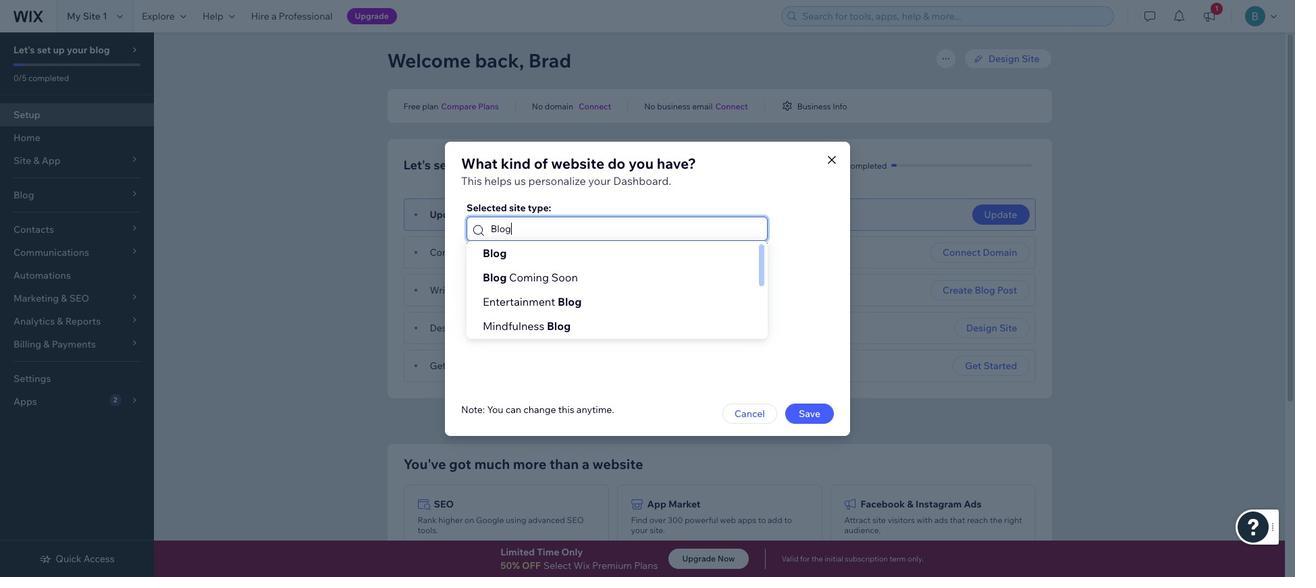 Task type: vqa. For each thing, say whether or not it's contained in the screenshot.


Task type: locate. For each thing, give the bounding box(es) containing it.
2 update from the left
[[985, 209, 1018, 221]]

show
[[735, 415, 760, 428]]

your down this on the left of page
[[465, 209, 486, 221]]

your up helps at the left top
[[472, 157, 498, 173]]

blog coming soon
[[483, 271, 578, 284]]

1 horizontal spatial set
[[434, 157, 452, 173]]

list box containing blog
[[467, 241, 768, 362]]

1 no from the left
[[532, 101, 543, 111]]

site.
[[650, 525, 665, 536]]

google for found
[[490, 360, 522, 372]]

anytime.
[[577, 404, 614, 416]]

1 vertical spatial on
[[465, 515, 474, 525]]

0 vertical spatial let's
[[14, 44, 35, 56]]

home
[[14, 132, 40, 144]]

1 horizontal spatial site
[[1000, 322, 1018, 334]]

to right add
[[784, 515, 792, 525]]

0 vertical spatial set
[[37, 44, 51, 56]]

website up 'personalize'
[[551, 154, 605, 172]]

0 horizontal spatial let's
[[14, 44, 35, 56]]

0 vertical spatial completed
[[28, 73, 69, 83]]

1 horizontal spatial completed
[[847, 160, 887, 171]]

quick access
[[56, 553, 115, 565]]

update up domain
[[985, 209, 1018, 221]]

0 horizontal spatial completed
[[28, 73, 69, 83]]

1 horizontal spatial no
[[645, 101, 656, 111]]

website inside what kind of website do you have? this helps us personalize your dashboard.
[[551, 154, 605, 172]]

1 horizontal spatial site
[[873, 515, 886, 525]]

blog down my site 1 at the top left
[[89, 44, 110, 56]]

1 vertical spatial design site
[[967, 322, 1018, 334]]

your down do
[[588, 174, 611, 187]]

upgrade now button
[[669, 549, 749, 569]]

plans right the compare
[[478, 101, 499, 111]]

no left 'business'
[[645, 101, 656, 111]]

1 horizontal spatial update
[[985, 209, 1018, 221]]

google left using
[[476, 515, 504, 525]]

connect up do
[[579, 101, 611, 111]]

get for get started
[[965, 360, 982, 372]]

1 horizontal spatial on
[[476, 360, 488, 372]]

0 vertical spatial on
[[476, 360, 488, 372]]

completed up setup
[[28, 73, 69, 83]]

1 vertical spatial set
[[434, 157, 452, 173]]

0/5 completed up setup
[[14, 73, 69, 83]]

quick
[[56, 553, 82, 565]]

wix inside limited time only 50% off select wix premium plans
[[574, 560, 590, 572]]

attract site visitors with ads that reach the right audience.
[[845, 515, 1023, 536]]

connect link for no business email connect
[[716, 100, 748, 112]]

0 horizontal spatial site
[[83, 10, 101, 22]]

only.
[[908, 555, 924, 564]]

0 horizontal spatial plans
[[478, 101, 499, 111]]

than
[[550, 456, 579, 473]]

0 vertical spatial google
[[490, 360, 522, 372]]

have?
[[657, 154, 696, 172]]

1 horizontal spatial plans
[[634, 560, 658, 572]]

let's set up your blog up this on the left of page
[[404, 157, 528, 173]]

connect link up do
[[579, 100, 611, 112]]

2 to from the left
[[784, 515, 792, 525]]

post
[[520, 284, 539, 297]]

0 vertical spatial up
[[53, 44, 65, 56]]

save button
[[786, 404, 834, 424]]

blog
[[483, 246, 507, 260], [483, 271, 507, 284], [975, 284, 996, 297], [558, 295, 582, 308], [547, 319, 571, 333]]

limited
[[501, 546, 535, 559]]

1 vertical spatial completed
[[847, 160, 887, 171]]

1 update from the left
[[430, 209, 463, 221]]

setup link
[[0, 103, 154, 126]]

note:
[[461, 404, 485, 416]]

seo up higher
[[434, 498, 454, 511]]

0 vertical spatial with
[[673, 415, 692, 428]]

upgrade inside upgrade now button
[[682, 554, 716, 564]]

a
[[271, 10, 277, 22], [470, 247, 475, 259], [582, 456, 590, 473]]

mindfulness
[[483, 319, 545, 333]]

1 vertical spatial upgrade
[[682, 554, 716, 564]]

create
[[943, 284, 973, 297]]

domain
[[545, 101, 573, 111], [512, 247, 545, 259]]

0 horizontal spatial 0/5
[[14, 73, 27, 83]]

0 vertical spatial site
[[509, 202, 526, 214]]

hire a professional link
[[243, 0, 341, 32]]

website down entertainment
[[485, 322, 519, 334]]

0 horizontal spatial to
[[758, 515, 766, 525]]

0 horizontal spatial 0/5 completed
[[14, 73, 69, 83]]

site
[[509, 202, 526, 214], [873, 515, 886, 525]]

design inside button
[[967, 322, 998, 334]]

1 get from the left
[[430, 360, 446, 372]]

1 horizontal spatial to
[[784, 515, 792, 525]]

let's
[[14, 44, 35, 56], [404, 157, 431, 173]]

google down mindfulness
[[490, 360, 522, 372]]

1 horizontal spatial seo
[[567, 515, 584, 525]]

your down "my"
[[67, 44, 87, 56]]

0 vertical spatial seo
[[434, 498, 454, 511]]

get left found
[[430, 360, 446, 372]]

1 vertical spatial let's
[[404, 157, 431, 173]]

connect link
[[579, 100, 611, 112], [716, 100, 748, 112]]

connect right "email"
[[716, 101, 748, 111]]

no for no business email
[[645, 101, 656, 111]]

over
[[650, 515, 666, 525]]

more
[[513, 456, 547, 473]]

blog left type at the top
[[488, 209, 509, 221]]

0 horizontal spatial no
[[532, 101, 543, 111]]

0/5 up setup
[[14, 73, 27, 83]]

0 horizontal spatial connect link
[[579, 100, 611, 112]]

to left add
[[758, 515, 766, 525]]

the left right
[[990, 515, 1003, 525]]

0/5 completed inside sidebar "element"
[[14, 73, 69, 83]]

on right higher
[[465, 515, 474, 525]]

set left what
[[434, 157, 452, 173]]

1 vertical spatial site
[[873, 515, 886, 525]]

automations link
[[0, 264, 154, 287]]

site inside "attract site visitors with ads that reach the right audience."
[[873, 515, 886, 525]]

on inside rank higher on google using advanced seo tools.
[[465, 515, 474, 525]]

coming
[[509, 271, 549, 284]]

1 vertical spatial plans
[[634, 560, 658, 572]]

google
[[490, 360, 522, 372], [476, 515, 504, 525]]

1 vertical spatial the
[[812, 555, 823, 564]]

wix stands with ukraine show your support
[[620, 415, 820, 428]]

no for no domain
[[532, 101, 543, 111]]

0 horizontal spatial up
[[53, 44, 65, 56]]

1 to from the left
[[758, 515, 766, 525]]

update for update your blog type
[[430, 209, 463, 221]]

plans
[[478, 101, 499, 111], [634, 560, 658, 572]]

professional
[[279, 10, 333, 22]]

you've
[[404, 456, 446, 473]]

0 horizontal spatial get
[[430, 360, 446, 372]]

design down search for tools, apps, help & more... field
[[989, 53, 1020, 65]]

1 connect link from the left
[[579, 100, 611, 112]]

1 vertical spatial wix
[[574, 560, 590, 572]]

with down facebook & instagram ads
[[917, 515, 933, 525]]

your
[[67, 44, 87, 56], [472, 157, 498, 173], [588, 174, 611, 187], [465, 209, 486, 221], [456, 284, 476, 297], [463, 322, 483, 334], [631, 525, 648, 536]]

connect up "create"
[[943, 247, 981, 259]]

valid
[[782, 555, 799, 564]]

connect a custom domain
[[430, 247, 545, 259]]

2 vertical spatial a
[[582, 456, 590, 473]]

2 horizontal spatial site
[[1022, 53, 1040, 65]]

0 vertical spatial wix
[[620, 415, 638, 428]]

rank
[[418, 515, 437, 525]]

1 horizontal spatial with
[[917, 515, 933, 525]]

1 vertical spatial google
[[476, 515, 504, 525]]

google inside rank higher on google using advanced seo tools.
[[476, 515, 504, 525]]

get inside get started button
[[965, 360, 982, 372]]

off
[[522, 560, 541, 572]]

2 no from the left
[[645, 101, 656, 111]]

0 horizontal spatial let's set up your blog
[[14, 44, 110, 56]]

seo
[[434, 498, 454, 511], [567, 515, 584, 525]]

term
[[890, 555, 906, 564]]

1 horizontal spatial get
[[965, 360, 982, 372]]

mindfulness blog
[[483, 319, 571, 333]]

0/5 down info
[[832, 160, 845, 171]]

design site inside button
[[967, 322, 1018, 334]]

rank higher on google using advanced seo tools.
[[418, 515, 584, 536]]

plans right premium
[[634, 560, 658, 572]]

1 horizontal spatial wix
[[620, 415, 638, 428]]

your left site.
[[631, 525, 648, 536]]

1 vertical spatial site
[[1022, 53, 1040, 65]]

the
[[990, 515, 1003, 525], [812, 555, 823, 564]]

0 vertical spatial 0/5
[[14, 73, 27, 83]]

website
[[551, 154, 605, 172], [485, 322, 519, 334], [593, 456, 643, 473]]

1 vertical spatial 0/5 completed
[[832, 160, 887, 171]]

web
[[720, 515, 736, 525]]

connect link right "email"
[[716, 100, 748, 112]]

blog up us
[[501, 157, 528, 173]]

custom
[[477, 247, 510, 259]]

no down brad
[[532, 101, 543, 111]]

domain down brad
[[545, 101, 573, 111]]

site down facebook
[[873, 515, 886, 525]]

the right for
[[812, 555, 823, 564]]

let's set up your blog down "my"
[[14, 44, 110, 56]]

1 horizontal spatial a
[[470, 247, 475, 259]]

blog inside button
[[975, 284, 996, 297]]

0 horizontal spatial site
[[509, 202, 526, 214]]

instagram
[[916, 498, 962, 511]]

add
[[768, 515, 783, 525]]

up up setup link
[[53, 44, 65, 56]]

1 horizontal spatial let's
[[404, 157, 431, 173]]

0 vertical spatial website
[[551, 154, 605, 172]]

0 vertical spatial 0/5 completed
[[14, 73, 69, 83]]

a right hire on the top left of the page
[[271, 10, 277, 22]]

no business email connect
[[645, 101, 748, 111]]

list box
[[467, 241, 768, 362]]

1 horizontal spatial 0/5 completed
[[832, 160, 887, 171]]

0 horizontal spatial upgrade
[[355, 11, 389, 21]]

let's set up your blog
[[14, 44, 110, 56], [404, 157, 528, 173]]

0 horizontal spatial on
[[465, 515, 474, 525]]

on
[[476, 360, 488, 372], [465, 515, 474, 525]]

update left selected
[[430, 209, 463, 221]]

1 horizontal spatial the
[[990, 515, 1003, 525]]

1 horizontal spatial 1
[[1215, 4, 1219, 13]]

0 horizontal spatial 1
[[103, 10, 107, 22]]

upgrade right professional
[[355, 11, 389, 21]]

2 connect link from the left
[[716, 100, 748, 112]]

upgrade inside upgrade 'button'
[[355, 11, 389, 21]]

2 get from the left
[[965, 360, 982, 372]]

1 vertical spatial seo
[[567, 515, 584, 525]]

the inside "attract site visitors with ads that reach the right audience."
[[990, 515, 1003, 525]]

site left type: at the top left of the page
[[509, 202, 526, 214]]

let's down free
[[404, 157, 431, 173]]

your inside what kind of website do you have? this helps us personalize your dashboard.
[[588, 174, 611, 187]]

0 horizontal spatial wix
[[574, 560, 590, 572]]

design down create blog post button
[[967, 322, 998, 334]]

1 vertical spatial 0/5
[[832, 160, 845, 171]]

with
[[673, 415, 692, 428], [917, 515, 933, 525]]

you
[[629, 154, 654, 172]]

0 vertical spatial let's set up your blog
[[14, 44, 110, 56]]

connect inside button
[[943, 247, 981, 259]]

wix down only
[[574, 560, 590, 572]]

1 vertical spatial a
[[470, 247, 475, 259]]

1 horizontal spatial upgrade
[[682, 554, 716, 564]]

a for professional
[[271, 10, 277, 22]]

a left custom
[[470, 247, 475, 259]]

1 horizontal spatial let's set up your blog
[[404, 157, 528, 173]]

upgrade for upgrade now
[[682, 554, 716, 564]]

website right than
[[593, 456, 643, 473]]

started
[[984, 360, 1018, 372]]

upgrade left now in the right bottom of the page
[[682, 554, 716, 564]]

blog for mindfulness blog
[[547, 319, 571, 333]]

connect up the write
[[430, 247, 468, 259]]

0 vertical spatial a
[[271, 10, 277, 22]]

get for get found on google
[[430, 360, 446, 372]]

only
[[562, 546, 583, 559]]

welcome back, brad
[[387, 49, 572, 72]]

update inside button
[[985, 209, 1018, 221]]

seo right advanced
[[567, 515, 584, 525]]

0 horizontal spatial the
[[812, 555, 823, 564]]

0 horizontal spatial update
[[430, 209, 463, 221]]

1 vertical spatial with
[[917, 515, 933, 525]]

set up setup
[[37, 44, 51, 56]]

get
[[430, 360, 446, 372], [965, 360, 982, 372]]

1 horizontal spatial 0/5
[[832, 160, 845, 171]]

on right found
[[476, 360, 488, 372]]

design site
[[989, 53, 1040, 65], [967, 322, 1018, 334]]

1 horizontal spatial connect link
[[716, 100, 748, 112]]

1 vertical spatial up
[[454, 157, 469, 173]]

higher
[[439, 515, 463, 525]]

soon
[[552, 271, 578, 284]]

find over 300 powerful web apps to add to your site.
[[631, 515, 792, 536]]

0/5 completed
[[14, 73, 69, 83], [832, 160, 887, 171]]

subscription
[[845, 555, 888, 564]]

2 vertical spatial site
[[1000, 322, 1018, 334]]

wix left stands
[[620, 415, 638, 428]]

up
[[53, 44, 65, 56], [454, 157, 469, 173]]

get started
[[965, 360, 1018, 372]]

your up get found on google
[[463, 322, 483, 334]]

completed down info
[[847, 160, 887, 171]]

0 vertical spatial design site
[[989, 53, 1040, 65]]

0 vertical spatial the
[[990, 515, 1003, 525]]

0/5 completed down info
[[832, 160, 887, 171]]

0 horizontal spatial a
[[271, 10, 277, 22]]

0 vertical spatial upgrade
[[355, 11, 389, 21]]

domain up coming
[[512, 247, 545, 259]]

with right stands
[[673, 415, 692, 428]]

a right than
[[582, 456, 590, 473]]

get left started
[[965, 360, 982, 372]]

let's up setup
[[14, 44, 35, 56]]

what kind of website do you have? this helps us personalize your dashboard.
[[461, 154, 696, 187]]

design
[[989, 53, 1020, 65], [430, 322, 461, 334], [967, 322, 998, 334]]

up up this on the left of page
[[454, 157, 469, 173]]

write your first blog post
[[430, 284, 539, 297]]

design down the write
[[430, 322, 461, 334]]

upgrade for upgrade
[[355, 11, 389, 21]]

site for attract
[[873, 515, 886, 525]]

quick access button
[[39, 553, 115, 565]]

0 horizontal spatial set
[[37, 44, 51, 56]]

50%
[[501, 560, 520, 572]]

0 horizontal spatial with
[[673, 415, 692, 428]]



Task type: describe. For each thing, give the bounding box(es) containing it.
free plan compare plans
[[404, 101, 499, 111]]

visitors
[[888, 515, 915, 525]]

post
[[998, 284, 1018, 297]]

selected
[[467, 202, 507, 214]]

kind
[[501, 154, 531, 172]]

you've got much more than a website
[[404, 456, 643, 473]]

site inside design site link
[[1022, 53, 1040, 65]]

0 vertical spatial plans
[[478, 101, 499, 111]]

attract
[[845, 515, 871, 525]]

entertainment
[[483, 295, 555, 308]]

first
[[478, 284, 495, 297]]

2 horizontal spatial a
[[582, 456, 590, 473]]

app
[[647, 498, 667, 511]]

home link
[[0, 126, 154, 149]]

design site button
[[954, 318, 1030, 338]]

update your blog type
[[430, 209, 532, 221]]

get found on google
[[430, 360, 522, 372]]

business info button
[[781, 100, 847, 112]]

using
[[506, 515, 527, 525]]

Enter your business or website type field
[[487, 217, 763, 240]]

can
[[506, 404, 521, 416]]

your left first
[[456, 284, 476, 297]]

design your website
[[430, 322, 519, 334]]

much
[[474, 456, 510, 473]]

us
[[514, 174, 526, 187]]

1 horizontal spatial up
[[454, 157, 469, 173]]

entertainment blog
[[483, 295, 582, 308]]

on for higher
[[465, 515, 474, 525]]

connect domain
[[943, 247, 1018, 259]]

email
[[692, 101, 713, 111]]

1 vertical spatial website
[[485, 322, 519, 334]]

ads
[[935, 515, 948, 525]]

Search for tools, apps, help & more... field
[[798, 7, 1110, 26]]

hire a professional
[[251, 10, 333, 22]]

0 vertical spatial domain
[[545, 101, 573, 111]]

facebook
[[861, 498, 905, 511]]

your
[[762, 415, 782, 428]]

ads
[[964, 498, 982, 511]]

note: you can change this anytime.
[[461, 404, 614, 416]]

connect domain button
[[931, 242, 1030, 263]]

no domain connect
[[532, 101, 611, 111]]

sidebar element
[[0, 32, 154, 577]]

your inside the find over 300 powerful web apps to add to your site.
[[631, 525, 648, 536]]

select
[[544, 560, 572, 572]]

my site 1
[[67, 10, 107, 22]]

support
[[784, 415, 820, 428]]

this
[[558, 404, 575, 416]]

settings link
[[0, 367, 154, 390]]

compare plans link
[[441, 100, 499, 112]]

get started button
[[953, 356, 1030, 376]]

up inside sidebar "element"
[[53, 44, 65, 56]]

site inside design site button
[[1000, 322, 1018, 334]]

personalize
[[528, 174, 586, 187]]

setup
[[14, 109, 40, 121]]

explore
[[142, 10, 175, 22]]

facebook & instagram ads
[[861, 498, 982, 511]]

completed inside sidebar "element"
[[28, 73, 69, 83]]

upgrade now
[[682, 554, 735, 564]]

plans inside limited time only 50% off select wix premium plans
[[634, 560, 658, 572]]

&
[[907, 498, 914, 511]]

a for custom
[[470, 247, 475, 259]]

business
[[657, 101, 691, 111]]

blog right first
[[497, 284, 517, 297]]

save
[[799, 408, 821, 420]]

0/5 inside sidebar "element"
[[14, 73, 27, 83]]

1 button
[[1195, 0, 1225, 32]]

let's set up your blog inside sidebar "element"
[[14, 44, 110, 56]]

1 vertical spatial domain
[[512, 247, 545, 259]]

seo inside rank higher on google using advanced seo tools.
[[567, 515, 584, 525]]

2 vertical spatial website
[[593, 456, 643, 473]]

helps
[[485, 174, 512, 187]]

type:
[[528, 202, 551, 214]]

cancel button
[[723, 404, 777, 424]]

let's inside sidebar "element"
[[14, 44, 35, 56]]

compare
[[441, 101, 477, 111]]

info
[[833, 101, 847, 111]]

set inside sidebar "element"
[[37, 44, 51, 56]]

powerful
[[685, 515, 718, 525]]

1 inside 1 button
[[1215, 4, 1219, 13]]

blog for entertainment blog
[[558, 295, 582, 308]]

now
[[718, 554, 735, 564]]

app market
[[647, 498, 701, 511]]

business
[[797, 101, 831, 111]]

help
[[203, 10, 223, 22]]

1 vertical spatial let's set up your blog
[[404, 157, 528, 173]]

connect link for no domain connect
[[579, 100, 611, 112]]

site for selected
[[509, 202, 526, 214]]

time
[[537, 546, 559, 559]]

premium
[[592, 560, 632, 572]]

google for higher
[[476, 515, 504, 525]]

settings
[[14, 373, 51, 385]]

plan
[[422, 101, 439, 111]]

change
[[524, 404, 556, 416]]

your inside sidebar "element"
[[67, 44, 87, 56]]

type
[[511, 209, 532, 221]]

reach
[[967, 515, 988, 525]]

do
[[608, 154, 626, 172]]

found
[[448, 360, 474, 372]]

cancel
[[735, 408, 765, 420]]

what
[[461, 154, 498, 172]]

on for found
[[476, 360, 488, 372]]

update for update
[[985, 209, 1018, 221]]

create blog post button
[[931, 280, 1030, 301]]

welcome
[[387, 49, 471, 72]]

with inside "attract site visitors with ads that reach the right audience."
[[917, 515, 933, 525]]

create blog post
[[943, 284, 1018, 297]]

blog for create blog post
[[975, 284, 996, 297]]

tools.
[[418, 525, 438, 536]]

update button
[[972, 205, 1030, 225]]

0 vertical spatial site
[[83, 10, 101, 22]]

show your support button
[[735, 415, 820, 428]]

initial
[[825, 555, 844, 564]]

0 horizontal spatial seo
[[434, 498, 454, 511]]

blog inside sidebar "element"
[[89, 44, 110, 56]]

help button
[[194, 0, 243, 32]]



